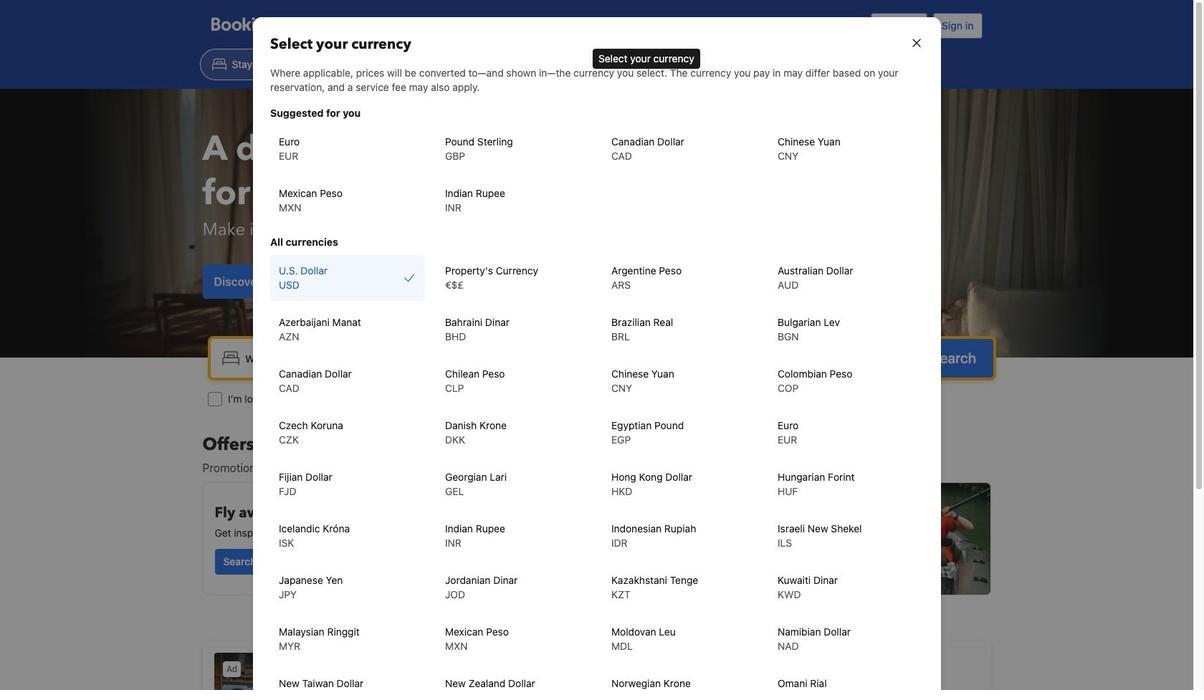 Task type: locate. For each thing, give the bounding box(es) containing it.
booking.com image
[[211, 17, 314, 34]]

main content
[[197, 434, 997, 690]]

dialog
[[236, 0, 958, 690]]



Task type: describe. For each thing, give the bounding box(es) containing it.
a young girl and woman kayak on a river image
[[603, 483, 990, 595]]

fly away to your dream vacation image
[[490, 495, 579, 584]]



Task type: vqa. For each thing, say whether or not it's contained in the screenshot.
top code,
no



